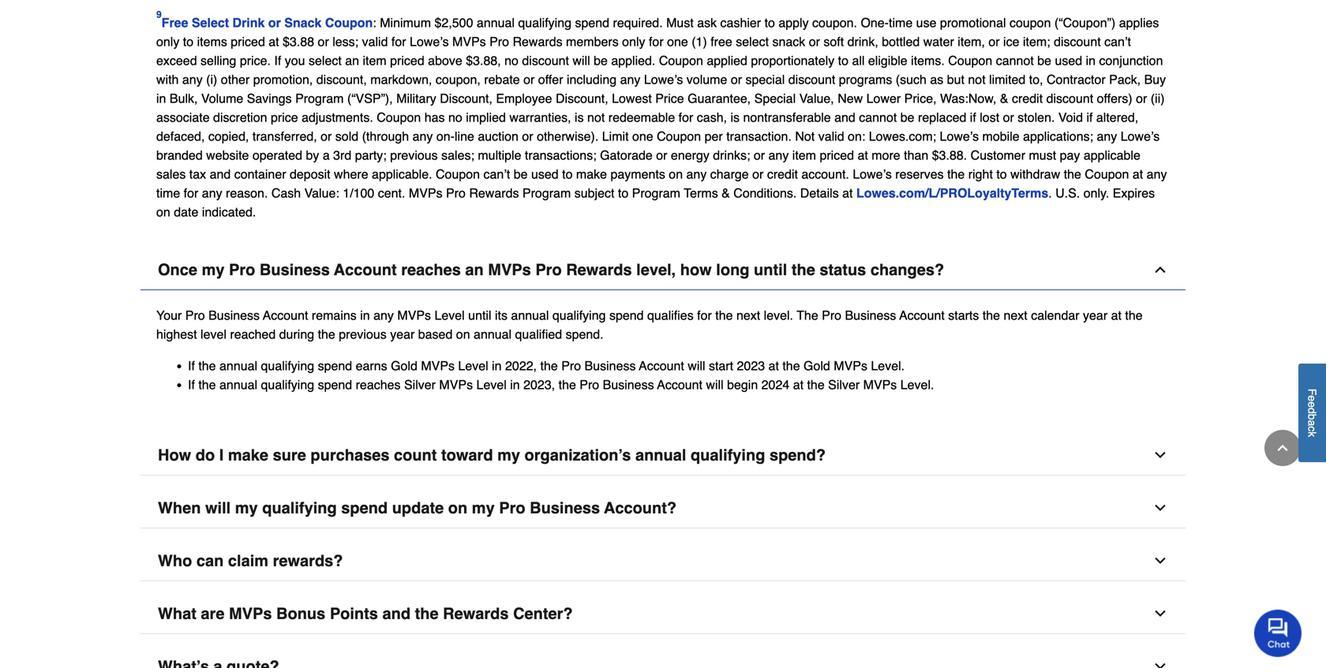 Task type: locate. For each thing, give the bounding box(es) containing it.
1 discount, from the left
[[440, 91, 493, 106]]

party;
[[355, 148, 387, 162]]

0 vertical spatial an
[[345, 53, 359, 68]]

1 vertical spatial previous
[[339, 327, 387, 342]]

1 vertical spatial year
[[390, 327, 415, 342]]

1 horizontal spatial next
[[1004, 308, 1028, 323]]

only up applied.
[[622, 34, 646, 49]]

0 vertical spatial make
[[576, 167, 607, 181]]

year left the based
[[390, 327, 415, 342]]

0 vertical spatial &
[[1000, 91, 1009, 106]]

copied,
[[208, 129, 249, 144]]

annual inside "button"
[[636, 446, 687, 465]]

rewards left center?
[[443, 605, 509, 623]]

lowe's up price
[[644, 72, 683, 87]]

1 horizontal spatial discount,
[[556, 91, 609, 106]]

2 e from the top
[[1307, 402, 1319, 408]]

0 horizontal spatial until
[[468, 308, 492, 323]]

1 horizontal spatial make
[[576, 167, 607, 181]]

1 vertical spatial chevron down image
[[1153, 553, 1169, 569]]

and
[[835, 110, 856, 125], [210, 167, 231, 181], [383, 605, 411, 623]]

0 vertical spatial item
[[363, 53, 387, 68]]

0 horizontal spatial reaches
[[356, 378, 401, 392]]

chevron down image inside how do i make sure purchases count toward my organization's annual qualifying spend? "button"
[[1153, 448, 1169, 463]]

coupon down (1)
[[659, 53, 704, 68]]

2 gold from the left
[[804, 359, 831, 373]]

chevron down image inside who can claim rewards? button
[[1153, 553, 1169, 569]]

can't
[[1105, 34, 1132, 49], [484, 167, 510, 181]]

reserves
[[896, 167, 944, 181]]

1 horizontal spatial silver
[[829, 378, 860, 392]]

2 if from the left
[[1087, 110, 1093, 125]]

1 is from the left
[[575, 110, 584, 125]]

program down payments
[[632, 186, 681, 200]]

1 vertical spatial one
[[633, 129, 654, 144]]

my
[[202, 261, 225, 279], [498, 446, 520, 465], [235, 499, 258, 517], [472, 499, 495, 517]]

in inside your pro business account remains in any mvps level until its annual qualifying spend qualifies for the next level. the pro business account starts the next calendar year at the highest level reached during the previous year based on annual qualified spend.
[[360, 308, 370, 323]]

credit
[[1012, 91, 1043, 106], [767, 167, 798, 181]]

on right the based
[[456, 327, 470, 342]]

in right "remains"
[[360, 308, 370, 323]]

0 horizontal spatial no
[[449, 110, 463, 125]]

qualifies
[[648, 308, 694, 323]]

coupon down "applicable"
[[1085, 167, 1130, 181]]

chevron down image inside when will my qualifying spend update on my pro business account? button
[[1153, 500, 1169, 516]]

0 horizontal spatial cannot
[[859, 110, 897, 125]]

item
[[363, 53, 387, 68], [793, 148, 817, 162]]

on inside the . u.s. only. expires on date indicated.
[[156, 205, 170, 219]]

what are mvps bonus points and the rewards center? button
[[141, 594, 1186, 635]]

not up limit
[[588, 110, 605, 125]]

for inside your pro business account remains in any mvps level until its annual qualifying spend qualifies for the next level. the pro business account starts the next calendar year at the highest level reached during the previous year based on annual qualified spend.
[[697, 308, 712, 323]]

1 vertical spatial valid
[[819, 129, 845, 144]]

how
[[158, 446, 191, 465]]

silver
[[404, 378, 436, 392], [829, 378, 860, 392]]

bottled
[[882, 34, 920, 49]]

2 is from the left
[[731, 110, 740, 125]]

until right long
[[754, 261, 788, 279]]

1 vertical spatial level.
[[901, 378, 935, 392]]

lowe's up $3.88.
[[940, 129, 979, 144]]

void
[[1059, 110, 1083, 125]]

when
[[158, 499, 201, 517]]

2 chevron down image from the top
[[1153, 606, 1169, 622]]

pro down sales;
[[446, 186, 466, 200]]

2 horizontal spatial and
[[835, 110, 856, 125]]

1 vertical spatial until
[[468, 308, 492, 323]]

f
[[1307, 389, 1319, 396]]

applications;
[[1024, 129, 1094, 144]]

1 vertical spatial if
[[188, 359, 195, 373]]

select down cashier at the top right of page
[[736, 34, 769, 49]]

level for in
[[458, 359, 489, 373]]

1 horizontal spatial chevron up image
[[1275, 441, 1291, 456]]

is up the otherwise).
[[575, 110, 584, 125]]

2 vertical spatial level
[[477, 378, 507, 392]]

used up contractor
[[1055, 53, 1083, 68]]

buy
[[1145, 72, 1167, 87]]

make inside the : minimum $2,500 annual qualifying spend required. must ask cashier to apply coupon. one-time use promotional coupon ("coupon") applies only to items priced at $3.88 or less; valid for lowe's mvps pro rewards members only for one (1) free select snack or soft drink, bottled water item, or ice item; discount can't exceed selling price. if you select an item priced above $3.88, no discount will be applied. coupon applied proportionately to all eligible items. coupon cannot be used in conjunction with any (i) other promotion, discount, markdown, coupon, rebate or offer including any lowe's volume or special discount programs (such as but not limited to, contractor pack, buy in bulk, volume savings program ("vsp"), military discount, employee discount, lowest price guarantee, special value, new lower price, was:now, & credit discount offers) or (ii) associate discretion price adjustments. coupon has no implied warranties, is not redeemable for cash, is nontransferable and cannot be replaced if lost or stolen. void if altered, defaced, copied, transferred, or sold (through any on-line auction or otherwise). limit one coupon per transaction. not valid on: lowes.com; lowe's mobile applications; any lowe's branded website operated by a 3rd party; previous sales; multiple transactions; gatorade or energy drinks; or any item priced at more than $3.88. customer must pay applicable sales tax and container deposit where applicable. coupon can't be used to make payments on any charge or credit account. lowe's reserves the right to withdraw the coupon at any time for any reason. cash value: 1/100 cent. mvps pro rewards program subject to program terms & conditions. details at
[[576, 167, 607, 181]]

chevron down image
[[1153, 500, 1169, 516], [1153, 606, 1169, 622], [1153, 659, 1169, 669]]

spend.
[[566, 327, 604, 342]]

cannot
[[996, 53, 1034, 68], [859, 110, 897, 125]]

spend left update
[[341, 499, 388, 517]]

1 horizontal spatial gold
[[804, 359, 831, 373]]

promotion,
[[253, 72, 313, 87]]

spend inside your pro business account remains in any mvps level until its annual qualifying spend qualifies for the next level. the pro business account starts the next calendar year at the highest level reached during the previous year based on annual qualified spend.
[[610, 308, 644, 323]]

volume
[[201, 91, 243, 106]]

0 horizontal spatial used
[[531, 167, 559, 181]]

priced up account. on the right
[[820, 148, 854, 162]]

chevron down image
[[1153, 448, 1169, 463], [1153, 553, 1169, 569]]

account inside once my pro business account reaches an mvps pro rewards level, how long until the status changes? button
[[334, 261, 397, 279]]

2023
[[737, 359, 765, 373]]

account.
[[802, 167, 850, 181]]

any inside your pro business account remains in any mvps level until its annual qualifying spend qualifies for the next level. the pro business account starts the next calendar year at the highest level reached during the previous year based on annual qualified spend.
[[374, 308, 394, 323]]

0 vertical spatial level.
[[871, 359, 905, 373]]

until inside your pro business account remains in any mvps level until its annual qualifying spend qualifies for the next level. the pro business account starts the next calendar year at the highest level reached during the previous year based on annual qualified spend.
[[468, 308, 492, 323]]

1 chevron down image from the top
[[1153, 500, 1169, 516]]

members
[[566, 34, 619, 49]]

priced down drink
[[231, 34, 265, 49]]

1 vertical spatial chevron up image
[[1275, 441, 1291, 456]]

no right "has" in the top of the page
[[449, 110, 463, 125]]

and down website
[[210, 167, 231, 181]]

& down limited
[[1000, 91, 1009, 106]]

cannot down ice
[[996, 53, 1034, 68]]

silver down the based
[[404, 378, 436, 392]]

lowe's
[[410, 34, 449, 49], [644, 72, 683, 87], [940, 129, 979, 144], [1121, 129, 1160, 144], [853, 167, 892, 181]]

0 horizontal spatial can't
[[484, 167, 510, 181]]

any down transaction.
[[769, 148, 789, 162]]

chevron up image inside once my pro business account reaches an mvps pro rewards level, how long until the status changes? button
[[1153, 262, 1169, 278]]

drinks;
[[713, 148, 751, 162]]

year
[[1084, 308, 1108, 323], [390, 327, 415, 342]]

0 vertical spatial chevron up image
[[1153, 262, 1169, 278]]

1 horizontal spatial year
[[1084, 308, 1108, 323]]

0 vertical spatial reaches
[[401, 261, 461, 279]]

1 vertical spatial make
[[228, 446, 269, 465]]

lowes.com;
[[869, 129, 937, 144]]

or down transaction.
[[754, 148, 765, 162]]

discount, down "coupon,"
[[440, 91, 493, 106]]

not
[[796, 129, 815, 144]]

chevron down image inside what are mvps bonus points and the rewards center? button
[[1153, 606, 1169, 622]]

not up was:now,
[[969, 72, 986, 87]]

but
[[947, 72, 965, 87]]

1 vertical spatial an
[[465, 261, 484, 279]]

f e e d b a c k button
[[1299, 364, 1327, 463]]

pro
[[490, 34, 509, 49], [446, 186, 466, 200], [229, 261, 255, 279], [536, 261, 562, 279], [185, 308, 205, 323], [822, 308, 842, 323], [562, 359, 581, 373], [580, 378, 600, 392], [499, 499, 526, 517]]

level,
[[637, 261, 676, 279]]

0 vertical spatial time
[[889, 15, 913, 30]]

rewards down multiple
[[469, 186, 519, 200]]

with
[[156, 72, 179, 87]]

9
[[156, 9, 162, 20]]

how do i make sure purchases count toward my organization's annual qualifying spend? button
[[141, 436, 1186, 476]]

b
[[1307, 414, 1319, 421]]

1 vertical spatial no
[[449, 110, 463, 125]]

redeemable
[[609, 110, 675, 125]]

1 horizontal spatial and
[[383, 605, 411, 623]]

1 vertical spatial level
[[458, 359, 489, 373]]

0 vertical spatial year
[[1084, 308, 1108, 323]]

1 gold from the left
[[391, 359, 418, 373]]

0 horizontal spatial a
[[323, 148, 330, 162]]

item down not
[[793, 148, 817, 162]]

0 vertical spatial no
[[505, 53, 519, 68]]

1 horizontal spatial select
[[736, 34, 769, 49]]

coupon
[[325, 15, 373, 30], [659, 53, 704, 68], [949, 53, 993, 68], [377, 110, 421, 125], [657, 129, 701, 144], [436, 167, 480, 181], [1085, 167, 1130, 181]]

pro down how do i make sure purchases count toward my organization's annual qualifying spend?
[[499, 499, 526, 517]]

must
[[667, 15, 694, 30]]

1 vertical spatial credit
[[767, 167, 798, 181]]

item;
[[1023, 34, 1051, 49]]

1 horizontal spatial if
[[1087, 110, 1093, 125]]

0 vertical spatial credit
[[1012, 91, 1043, 106]]

e up d
[[1307, 396, 1319, 402]]

credit down to,
[[1012, 91, 1043, 106]]

chevron up image
[[1153, 262, 1169, 278], [1275, 441, 1291, 456]]

account
[[334, 261, 397, 279], [263, 308, 308, 323], [900, 308, 945, 323], [639, 359, 685, 373], [658, 378, 703, 392]]

level for until
[[435, 308, 465, 323]]

applies
[[1120, 15, 1160, 30]]

level inside your pro business account remains in any mvps level until its annual qualifying spend qualifies for the next level. the pro business account starts the next calendar year at the highest level reached during the previous year based on annual qualified spend.
[[435, 308, 465, 323]]

at up expires
[[1133, 167, 1144, 181]]

1 horizontal spatial priced
[[390, 53, 425, 68]]

1 horizontal spatial an
[[465, 261, 484, 279]]

0 horizontal spatial make
[[228, 446, 269, 465]]

coupon inside 9 free select drink or snack coupon
[[325, 15, 373, 30]]

in down with
[[156, 91, 166, 106]]

as
[[931, 72, 944, 87]]

reaches inside if the annual qualifying spend earns gold mvps level in 2022, the pro business account will start 2023 at the gold mvps level. if the annual qualifying spend reaches silver mvps level in 2023, the pro business account will begin 2024 at the silver mvps level.
[[356, 378, 401, 392]]

on right update
[[448, 499, 468, 517]]

make inside "button"
[[228, 446, 269, 465]]

charge
[[711, 167, 749, 181]]

and right points
[[383, 605, 411, 623]]

2 vertical spatial chevron down image
[[1153, 659, 1169, 669]]

level down 2022,
[[477, 378, 507, 392]]

item up 'markdown,'
[[363, 53, 387, 68]]

my right once
[[202, 261, 225, 279]]

value,
[[800, 91, 835, 106]]

was:now,
[[941, 91, 997, 106]]

reaches down earns
[[356, 378, 401, 392]]

until inside button
[[754, 261, 788, 279]]

0 vertical spatial chevron down image
[[1153, 500, 1169, 516]]

previous inside the : minimum $2,500 annual qualifying spend required. must ask cashier to apply coupon. one-time use promotional coupon ("coupon") applies only to items priced at $3.88 or less; valid for lowe's mvps pro rewards members only for one (1) free select snack or soft drink, bottled water item, or ice item; discount can't exceed selling price. if you select an item priced above $3.88, no discount will be applied. coupon applied proportionately to all eligible items. coupon cannot be used in conjunction with any (i) other promotion, discount, markdown, coupon, rebate or offer including any lowe's volume or special discount programs (such as but not limited to, contractor pack, buy in bulk, volume savings program ("vsp"), military discount, employee discount, lowest price guarantee, special value, new lower price, was:now, & credit discount offers) or (ii) associate discretion price adjustments. coupon has no implied warranties, is not redeemable for cash, is nontransferable and cannot be replaced if lost or stolen. void if altered, defaced, copied, transferred, or sold (through any on-line auction or otherwise). limit one coupon per transaction. not valid on: lowes.com; lowe's mobile applications; any lowe's branded website operated by a 3rd party; previous sales; multiple transactions; gatorade or energy drinks; or any item priced at more than $3.88. customer must pay applicable sales tax and container deposit where applicable. coupon can't be used to make payments on any charge or credit account. lowe's reserves the right to withdraw the coupon at any time for any reason. cash value: 1/100 cent. mvps pro rewards program subject to program terms & conditions. details at
[[390, 148, 438, 162]]

0 horizontal spatial one
[[633, 129, 654, 144]]

transferred,
[[253, 129, 317, 144]]

any
[[182, 72, 203, 87], [620, 72, 641, 87], [413, 129, 433, 144], [1097, 129, 1118, 144], [769, 148, 789, 162], [687, 167, 707, 181], [1147, 167, 1168, 181], [202, 186, 222, 200], [374, 308, 394, 323]]

who
[[158, 552, 192, 570]]

and inside button
[[383, 605, 411, 623]]

make
[[576, 167, 607, 181], [228, 446, 269, 465]]

1 horizontal spatial only
[[622, 34, 646, 49]]

eligible
[[869, 53, 908, 68]]

or left soft
[[809, 34, 820, 49]]

0 horizontal spatial priced
[[231, 34, 265, 49]]

programs
[[839, 72, 893, 87]]

cannot down lower in the top of the page
[[859, 110, 897, 125]]

or right lost
[[1003, 110, 1015, 125]]

0 horizontal spatial if
[[970, 110, 977, 125]]

chevron down image for who can claim rewards?
[[1153, 553, 1169, 569]]

0 vertical spatial not
[[969, 72, 986, 87]]

0 vertical spatial chevron down image
[[1153, 448, 1169, 463]]

account up "remains"
[[334, 261, 397, 279]]

1 vertical spatial cannot
[[859, 110, 897, 125]]

0 horizontal spatial select
[[309, 53, 342, 68]]

2 horizontal spatial priced
[[820, 148, 854, 162]]

0 horizontal spatial is
[[575, 110, 584, 125]]

valid down : in the left of the page
[[362, 34, 388, 49]]

0 horizontal spatial silver
[[404, 378, 436, 392]]

gold
[[391, 359, 418, 373], [804, 359, 831, 373]]

next left "calendar"
[[1004, 308, 1028, 323]]

only
[[156, 34, 180, 49], [622, 34, 646, 49]]

qualifying inside when will my qualifying spend update on my pro business account? button
[[262, 499, 337, 517]]

on
[[669, 167, 683, 181], [156, 205, 170, 219], [456, 327, 470, 342], [448, 499, 468, 517]]

next left level.
[[737, 308, 761, 323]]

account left begin
[[658, 378, 703, 392]]

no up rebate
[[505, 53, 519, 68]]

on down energy
[[669, 167, 683, 181]]

e up 'b'
[[1307, 402, 1319, 408]]

chevron down image for when will my qualifying spend update on my pro business account?
[[1153, 500, 1169, 516]]

previous inside your pro business account remains in any mvps level until its annual qualifying spend qualifies for the next level. the pro business account starts the next calendar year at the highest level reached during the previous year based on annual qualified spend.
[[339, 327, 387, 342]]

1 horizontal spatial valid
[[819, 129, 845, 144]]

rewards left level,
[[566, 261, 632, 279]]

time
[[889, 15, 913, 30], [156, 186, 180, 200]]

my right toward
[[498, 446, 520, 465]]

lowe's down more
[[853, 167, 892, 181]]

tax
[[189, 167, 206, 181]]

are
[[201, 605, 225, 623]]

1 horizontal spatial not
[[969, 72, 986, 87]]

bulk,
[[170, 91, 198, 106]]

3 chevron down image from the top
[[1153, 659, 1169, 669]]

1 horizontal spatial can't
[[1105, 34, 1132, 49]]

coupon.
[[813, 15, 858, 30]]

previous up applicable.
[[390, 148, 438, 162]]

exceed
[[156, 53, 197, 68]]

spend inside the : minimum $2,500 annual qualifying spend required. must ask cashier to apply coupon. one-time use promotional coupon ("coupon") applies only to items priced at $3.88 or less; valid for lowe's mvps pro rewards members only for one (1) free select snack or soft drink, bottled water item, or ice item; discount can't exceed selling price. if you select an item priced above $3.88, no discount will be applied. coupon applied proportionately to all eligible items. coupon cannot be used in conjunction with any (i) other promotion, discount, markdown, coupon, rebate or offer including any lowe's volume or special discount programs (such as but not limited to, contractor pack, buy in bulk, volume savings program ("vsp"), military discount, employee discount, lowest price guarantee, special value, new lower price, was:now, & credit discount offers) or (ii) associate discretion price adjustments. coupon has no implied warranties, is not redeemable for cash, is nontransferable and cannot be replaced if lost or stolen. void if altered, defaced, copied, transferred, or sold (through any on-line auction or otherwise). limit one coupon per transaction. not valid on: lowes.com; lowe's mobile applications; any lowe's branded website operated by a 3rd party; previous sales; multiple transactions; gatorade or energy drinks; or any item priced at more than $3.88. customer must pay applicable sales tax and container deposit where applicable. coupon can't be used to make payments on any charge or credit account. lowe's reserves the right to withdraw the coupon at any time for any reason. cash value: 1/100 cent. mvps pro rewards program subject to program terms & conditions. details at
[[575, 15, 610, 30]]

0 vertical spatial used
[[1055, 53, 1083, 68]]

discount
[[1054, 34, 1101, 49], [522, 53, 569, 68], [789, 72, 836, 87], [1047, 91, 1094, 106]]

will right when
[[205, 499, 231, 517]]

on inside button
[[448, 499, 468, 517]]

2 vertical spatial priced
[[820, 148, 854, 162]]

annual inside the : minimum $2,500 annual qualifying spend required. must ask cashier to apply coupon. one-time use promotional coupon ("coupon") applies only to items priced at $3.88 or less; valid for lowe's mvps pro rewards members only for one (1) free select snack or soft drink, bottled water item, or ice item; discount can't exceed selling price. if you select an item priced above $3.88, no discount will be applied. coupon applied proportionately to all eligible items. coupon cannot be used in conjunction with any (i) other promotion, discount, markdown, coupon, rebate or offer including any lowe's volume or special discount programs (such as but not limited to, contractor pack, buy in bulk, volume savings program ("vsp"), military discount, employee discount, lowest price guarantee, special value, new lower price, was:now, & credit discount offers) or (ii) associate discretion price adjustments. coupon has no implied warranties, is not redeemable for cash, is nontransferable and cannot be replaced if lost or stolen. void if altered, defaced, copied, transferred, or sold (through any on-line auction or otherwise). limit one coupon per transaction. not valid on: lowes.com; lowe's mobile applications; any lowe's branded website operated by a 3rd party; previous sales; multiple transactions; gatorade or energy drinks; or any item priced at more than $3.88. customer must pay applicable sales tax and container deposit where applicable. coupon can't be used to make payments on any charge or credit account. lowe's reserves the right to withdraw the coupon at any time for any reason. cash value: 1/100 cent. mvps pro rewards program subject to program terms & conditions. details at
[[477, 15, 515, 30]]

1 vertical spatial item
[[793, 148, 817, 162]]

0 horizontal spatial an
[[345, 53, 359, 68]]

pro right 2023,
[[580, 378, 600, 392]]

in left 2022,
[[492, 359, 502, 373]]

1 vertical spatial chevron down image
[[1153, 606, 1169, 622]]

1 horizontal spatial until
[[754, 261, 788, 279]]

2 chevron down image from the top
[[1153, 553, 1169, 569]]

0 horizontal spatial and
[[210, 167, 231, 181]]

a inside f e e d b a c k button
[[1307, 421, 1319, 427]]

2 vertical spatial and
[[383, 605, 411, 623]]

date
[[174, 205, 199, 219]]

adjustments.
[[302, 110, 373, 125]]

0 vertical spatial a
[[323, 148, 330, 162]]

1 chevron down image from the top
[[1153, 448, 1169, 463]]

any right "remains"
[[374, 308, 394, 323]]

guarantee,
[[688, 91, 751, 106]]

level.
[[764, 308, 794, 323]]

item,
[[958, 34, 986, 49]]

branded
[[156, 148, 203, 162]]

0 vertical spatial valid
[[362, 34, 388, 49]]

spend left earns
[[318, 359, 352, 373]]

make right i at the left of page
[[228, 446, 269, 465]]

spend down "remains"
[[318, 378, 352, 392]]

minimum
[[380, 15, 431, 30]]

can't up the conjunction
[[1105, 34, 1132, 49]]

a
[[323, 148, 330, 162], [1307, 421, 1319, 427]]

1 vertical spatial a
[[1307, 421, 1319, 427]]

valid left on:
[[819, 129, 845, 144]]

transaction.
[[727, 129, 792, 144]]

1 horizontal spatial reaches
[[401, 261, 461, 279]]

0 horizontal spatial not
[[588, 110, 605, 125]]

0 vertical spatial if
[[274, 53, 281, 68]]

level up the based
[[435, 308, 465, 323]]

1 horizontal spatial a
[[1307, 421, 1319, 427]]

when will my qualifying spend update on my pro business account? button
[[141, 489, 1186, 529]]

payments
[[611, 167, 666, 181]]

("vsp"),
[[347, 91, 393, 106]]

pro down the spend. at the left
[[562, 359, 581, 373]]

a right the by
[[323, 148, 330, 162]]

military
[[397, 91, 437, 106]]

0 vertical spatial previous
[[390, 148, 438, 162]]

1 horizontal spatial time
[[889, 15, 913, 30]]

a up k at bottom
[[1307, 421, 1319, 427]]

special
[[755, 91, 796, 106]]

0 horizontal spatial gold
[[391, 359, 418, 373]]

reason.
[[226, 186, 268, 200]]

rewards?
[[273, 552, 343, 570]]

coupon up less;
[[325, 15, 373, 30]]

details
[[801, 186, 839, 200]]

program down transactions; at the top of page
[[523, 186, 571, 200]]

spend
[[575, 15, 610, 30], [610, 308, 644, 323], [318, 359, 352, 373], [318, 378, 352, 392], [341, 499, 388, 517]]

2 vertical spatial if
[[188, 378, 195, 392]]

will up including
[[573, 53, 590, 68]]

1 next from the left
[[737, 308, 761, 323]]

$2,500
[[435, 15, 473, 30]]

used down transactions; at the top of page
[[531, 167, 559, 181]]



Task type: vqa. For each thing, say whether or not it's contained in the screenshot.
leftmost an
yes



Task type: describe. For each thing, give the bounding box(es) containing it.
apply
[[779, 15, 809, 30]]

any up the terms
[[687, 167, 707, 181]]

0 vertical spatial select
[[736, 34, 769, 49]]

(1)
[[692, 34, 707, 49]]

defaced,
[[156, 129, 205, 144]]

qualifying inside your pro business account remains in any mvps level until its annual qualifying spend qualifies for the next level. the pro business account starts the next calendar year at the highest level reached during the previous year based on annual qualified spend.
[[553, 308, 606, 323]]

1 if from the left
[[970, 110, 977, 125]]

chevron up image inside scroll to top element
[[1275, 441, 1291, 456]]

pro right your
[[185, 308, 205, 323]]

account up during
[[263, 308, 308, 323]]

on inside your pro business account remains in any mvps level until its annual qualifying spend qualifies for the next level. the pro business account starts the next calendar year at the highest level reached during the previous year based on annual qualified spend.
[[456, 327, 470, 342]]

on:
[[848, 129, 866, 144]]

be down members
[[594, 53, 608, 68]]

for down minimum
[[392, 34, 406, 49]]

warranties,
[[510, 110, 571, 125]]

drink
[[233, 15, 265, 30]]

account down your pro business account remains in any mvps level until its annual qualifying spend qualifies for the next level. the pro business account starts the next calendar year at the highest level reached during the previous year based on annual qualified spend.
[[639, 359, 685, 373]]

for up "date"
[[184, 186, 198, 200]]

on-
[[437, 129, 455, 144]]

price.
[[240, 53, 271, 68]]

the inside what are mvps bonus points and the rewards center? button
[[415, 605, 439, 623]]

an inside the : minimum $2,500 annual qualifying spend required. must ask cashier to apply coupon. one-time use promotional coupon ("coupon") applies only to items priced at $3.88 or less; valid for lowe's mvps pro rewards members only for one (1) free select snack or soft drink, bottled water item, or ice item; discount can't exceed selling price. if you select an item priced above $3.88, no discount will be applied. coupon applied proportionately to all eligible items. coupon cannot be used in conjunction with any (i) other promotion, discount, markdown, coupon, rebate or offer including any lowe's volume or special discount programs (such as but not limited to, contractor pack, buy in bulk, volume savings program ("vsp"), military discount, employee discount, lowest price guarantee, special value, new lower price, was:now, & credit discount offers) or (ii) associate discretion price adjustments. coupon has no implied warranties, is not redeemable for cash, is nontransferable and cannot be replaced if lost or stolen. void if altered, defaced, copied, transferred, or sold (through any on-line auction or otherwise). limit one coupon per transaction. not valid on: lowes.com; lowe's mobile applications; any lowe's branded website operated by a 3rd party; previous sales; multiple transactions; gatorade or energy drinks; or any item priced at more than $3.88. customer must pay applicable sales tax and container deposit where applicable. coupon can't be used to make payments on any charge or credit account. lowe's reserves the right to withdraw the coupon at any time for any reason. cash value: 1/100 cent. mvps pro rewards program subject to program terms & conditions. details at
[[345, 53, 359, 68]]

purchases
[[311, 446, 390, 465]]

including
[[567, 72, 617, 87]]

qualifying inside the : minimum $2,500 annual qualifying spend required. must ask cashier to apply coupon. one-time use promotional coupon ("coupon") applies only to items priced at $3.88 or less; valid for lowe's mvps pro rewards members only for one (1) free select snack or soft drink, bottled water item, or ice item; discount can't exceed selling price. if you select an item priced above $3.88, no discount will be applied. coupon applied proportionately to all eligible items. coupon cannot be used in conjunction with any (i) other promotion, discount, markdown, coupon, rebate or offer including any lowe's volume or special discount programs (such as but not limited to, contractor pack, buy in bulk, volume savings program ("vsp"), military discount, employee discount, lowest price guarantee, special value, new lower price, was:now, & credit discount offers) or (ii) associate discretion price adjustments. coupon has no implied warranties, is not redeemable for cash, is nontransferable and cannot be replaced if lost or stolen. void if altered, defaced, copied, transferred, or sold (through any on-line auction or otherwise). limit one coupon per transaction. not valid on: lowes.com; lowe's mobile applications; any lowe's branded website operated by a 3rd party; previous sales; multiple transactions; gatorade or energy drinks; or any item priced at more than $3.88. customer must pay applicable sales tax and container deposit where applicable. coupon can't be used to make payments on any charge or credit account. lowe's reserves the right to withdraw the coupon at any time for any reason. cash value: 1/100 cent. mvps pro rewards program subject to program terms & conditions. details at
[[518, 15, 572, 30]]

at down on:
[[858, 148, 869, 162]]

coupon up energy
[[657, 129, 701, 144]]

must
[[1029, 148, 1057, 162]]

1 horizontal spatial item
[[793, 148, 817, 162]]

0 vertical spatial and
[[835, 110, 856, 125]]

will left start
[[688, 359, 706, 373]]

or up the conditions.
[[753, 167, 764, 181]]

points
[[330, 605, 378, 623]]

1 e from the top
[[1307, 396, 1319, 402]]

select
[[192, 15, 229, 30]]

discount up "value,"
[[789, 72, 836, 87]]

count
[[394, 446, 437, 465]]

line
[[455, 129, 475, 144]]

qualifying inside how do i make sure purchases count toward my organization's annual qualifying spend? "button"
[[691, 446, 766, 465]]

business down the spend. at the left
[[585, 359, 636, 373]]

at right 2024
[[793, 378, 804, 392]]

will inside button
[[205, 499, 231, 517]]

business down your pro business account remains in any mvps level until its annual qualifying spend qualifies for the next level. the pro business account starts the next calendar year at the highest level reached during the previous year based on annual qualified spend.
[[603, 378, 654, 392]]

transactions;
[[525, 148, 597, 162]]

chevron down image for how do i make sure purchases count toward my organization's annual qualifying spend?
[[1153, 448, 1169, 463]]

2 only from the left
[[622, 34, 646, 49]]

to down payments
[[618, 186, 629, 200]]

more
[[872, 148, 901, 162]]

to down transactions; at the top of page
[[562, 167, 573, 181]]

1 vertical spatial select
[[309, 53, 342, 68]]

use
[[917, 15, 937, 30]]

for down required.
[[649, 34, 664, 49]]

or down applied
[[731, 72, 742, 87]]

be down multiple
[[514, 167, 528, 181]]

to down 'customer'
[[997, 167, 1007, 181]]

discount up void
[[1047, 91, 1094, 106]]

an inside button
[[465, 261, 484, 279]]

reaches inside button
[[401, 261, 461, 279]]

withdraw
[[1011, 167, 1061, 181]]

pro up qualified
[[536, 261, 562, 279]]

if inside the : minimum $2,500 annual qualifying spend required. must ask cashier to apply coupon. one-time use promotional coupon ("coupon") applies only to items priced at $3.88 or less; valid for lowe's mvps pro rewards members only for one (1) free select snack or soft drink, bottled water item, or ice item; discount can't exceed selling price. if you select an item priced above $3.88, no discount will be applied. coupon applied proportionately to all eligible items. coupon cannot be used in conjunction with any (i) other promotion, discount, markdown, coupon, rebate or offer including any lowe's volume or special discount programs (such as but not limited to, contractor pack, buy in bulk, volume savings program ("vsp"), military discount, employee discount, lowest price guarantee, special value, new lower price, was:now, & credit discount offers) or (ii) associate discretion price adjustments. coupon has no implied warranties, is not redeemable for cash, is nontransferable and cannot be replaced if lost or stolen. void if altered, defaced, copied, transferred, or sold (through any on-line auction or otherwise). limit one coupon per transaction. not valid on: lowes.com; lowe's mobile applications; any lowe's branded website operated by a 3rd party; previous sales; multiple transactions; gatorade or energy drinks; or any item priced at more than $3.88. customer must pay applicable sales tax and container deposit where applicable. coupon can't be used to make payments on any charge or credit account. lowe's reserves the right to withdraw the coupon at any time for any reason. cash value: 1/100 cent. mvps pro rewards program subject to program terms & conditions. details at
[[274, 53, 281, 68]]

1 horizontal spatial program
[[523, 186, 571, 200]]

business down status
[[845, 308, 897, 323]]

reached
[[230, 327, 276, 342]]

my up claim
[[235, 499, 258, 517]]

to left "all"
[[838, 53, 849, 68]]

center?
[[513, 605, 573, 623]]

items
[[197, 34, 227, 49]]

lowes.com/l/proloyaltyterms link
[[857, 186, 1049, 200]]

2 horizontal spatial program
[[632, 186, 681, 200]]

during
[[279, 327, 314, 342]]

limit
[[602, 129, 629, 144]]

earns
[[356, 359, 387, 373]]

any down tax
[[202, 186, 222, 200]]

or left ice
[[989, 34, 1000, 49]]

cash
[[272, 186, 301, 200]]

2023,
[[524, 378, 555, 392]]

will down start
[[706, 378, 724, 392]]

conditions.
[[734, 186, 797, 200]]

1 vertical spatial used
[[531, 167, 559, 181]]

the inside once my pro business account reaches an mvps pro rewards level, how long until the status changes? button
[[792, 261, 816, 279]]

what are mvps bonus points and the rewards center?
[[158, 605, 573, 623]]

contractor
[[1047, 72, 1106, 87]]

price,
[[905, 91, 937, 106]]

2 discount, from the left
[[556, 91, 609, 106]]

any left the (i)
[[182, 72, 203, 87]]

scroll to top element
[[1265, 430, 1301, 467]]

0 horizontal spatial program
[[295, 91, 344, 106]]

in down 2022,
[[510, 378, 520, 392]]

mvps inside your pro business account remains in any mvps level until its annual qualifying spend qualifies for the next level. the pro business account starts the next calendar year at the highest level reached during the previous year based on annual qualified spend.
[[398, 308, 431, 323]]

account left starts
[[900, 308, 945, 323]]

discount up the offer
[[522, 53, 569, 68]]

1 vertical spatial priced
[[390, 53, 425, 68]]

1 only from the left
[[156, 34, 180, 49]]

ask
[[697, 15, 717, 30]]

has
[[425, 110, 445, 125]]

to,
[[1030, 72, 1044, 87]]

discount down "("coupon")"
[[1054, 34, 1101, 49]]

any up expires
[[1147, 167, 1168, 181]]

coupon down sales;
[[436, 167, 480, 181]]

pro right 'the'
[[822, 308, 842, 323]]

otherwise).
[[537, 129, 599, 144]]

my down how do i make sure purchases count toward my organization's annual qualifying spend?
[[472, 499, 495, 517]]

0 horizontal spatial time
[[156, 186, 180, 200]]

0 vertical spatial cannot
[[996, 53, 1034, 68]]

organization's
[[525, 446, 631, 465]]

(i)
[[206, 72, 217, 87]]

or down warranties, at the left top of the page
[[522, 129, 534, 144]]

2 silver from the left
[[829, 378, 860, 392]]

or inside 9 free select drink or snack coupon
[[268, 15, 281, 30]]

c
[[1307, 427, 1319, 432]]

value:
[[305, 186, 339, 200]]

0 horizontal spatial item
[[363, 53, 387, 68]]

than
[[904, 148, 929, 162]]

coupon up the (through
[[377, 110, 421, 125]]

0 horizontal spatial year
[[390, 327, 415, 342]]

discretion
[[213, 110, 267, 125]]

business up "remains"
[[260, 261, 330, 279]]

spend inside when will my qualifying spend update on my pro business account? button
[[341, 499, 388, 517]]

free
[[711, 34, 733, 49]]

to up exceed
[[183, 34, 194, 49]]

any up "applicable"
[[1097, 129, 1118, 144]]

qualified
[[515, 327, 562, 342]]

1 vertical spatial can't
[[484, 167, 510, 181]]

sold
[[335, 129, 359, 144]]

snack
[[285, 15, 322, 30]]

all
[[852, 53, 865, 68]]

2022,
[[505, 359, 537, 373]]

lowe's down the altered,
[[1121, 129, 1160, 144]]

pro down indicated.
[[229, 261, 255, 279]]

1 horizontal spatial &
[[1000, 91, 1009, 106]]

lower
[[867, 91, 901, 106]]

be down item;
[[1038, 53, 1052, 68]]

selling
[[201, 53, 236, 68]]

other
[[221, 72, 250, 87]]

any down "has" in the top of the page
[[413, 129, 433, 144]]

level
[[201, 327, 227, 342]]

be up lowes.com;
[[901, 110, 915, 125]]

1 silver from the left
[[404, 378, 436, 392]]

at inside your pro business account remains in any mvps level until its annual qualifying spend qualifies for the next level. the pro business account starts the next calendar year at the highest level reached during the previous year based on annual qualified spend.
[[1112, 308, 1122, 323]]

0 horizontal spatial valid
[[362, 34, 388, 49]]

chevron down image for what are mvps bonus points and the rewards center?
[[1153, 606, 1169, 622]]

0 horizontal spatial credit
[[767, 167, 798, 181]]

at up 2024
[[769, 359, 779, 373]]

calendar
[[1032, 308, 1080, 323]]

account?
[[604, 499, 677, 517]]

business up 'reached' at left
[[209, 308, 260, 323]]

to left apply
[[765, 15, 775, 30]]

1 horizontal spatial used
[[1055, 53, 1083, 68]]

coupon
[[1010, 15, 1051, 30]]

soft
[[824, 34, 844, 49]]

k
[[1307, 432, 1319, 438]]

: minimum $2,500 annual qualifying spend required. must ask cashier to apply coupon. one-time use promotional coupon ("coupon") applies only to items priced at $3.88 or less; valid for lowe's mvps pro rewards members only for one (1) free select snack or soft drink, bottled water item, or ice item; discount can't exceed selling price. if you select an item priced above $3.88, no discount will be applied. coupon applied proportionately to all eligible items. coupon cannot be used in conjunction with any (i) other promotion, discount, markdown, coupon, rebate or offer including any lowe's volume or special discount programs (such as but not limited to, contractor pack, buy in bulk, volume savings program ("vsp"), military discount, employee discount, lowest price guarantee, special value, new lower price, was:now, & credit discount offers) or (ii) associate discretion price adjustments. coupon has no implied warranties, is not redeemable for cash, is nontransferable and cannot be replaced if lost or stolen. void if altered, defaced, copied, transferred, or sold (through any on-line auction or otherwise). limit one coupon per transaction. not valid on: lowes.com; lowe's mobile applications; any lowe's branded website operated by a 3rd party; previous sales; multiple transactions; gatorade or energy drinks; or any item priced at more than $3.88. customer must pay applicable sales tax and container deposit where applicable. coupon can't be used to make payments on any charge or credit account. lowe's reserves the right to withdraw the coupon at any time for any reason. cash value: 1/100 cent. mvps pro rewards program subject to program terms & conditions. details at
[[156, 15, 1168, 200]]

business down organization's
[[530, 499, 600, 517]]

.
[[1049, 186, 1052, 200]]

or left energy
[[656, 148, 668, 162]]

0 horizontal spatial &
[[722, 186, 730, 200]]

promotional
[[940, 15, 1007, 30]]

1/100
[[343, 186, 375, 200]]

proportionately
[[751, 53, 835, 68]]

sales
[[156, 167, 186, 181]]

a inside the : minimum $2,500 annual qualifying spend required. must ask cashier to apply coupon. one-time use promotional coupon ("coupon") applies only to items priced at $3.88 or less; valid for lowe's mvps pro rewards members only for one (1) free select snack or soft drink, bottled water item, or ice item; discount can't exceed selling price. if you select an item priced above $3.88, no discount will be applied. coupon applied proportionately to all eligible items. coupon cannot be used in conjunction with any (i) other promotion, discount, markdown, coupon, rebate or offer including any lowe's volume or special discount programs (such as but not limited to, contractor pack, buy in bulk, volume savings program ("vsp"), military discount, employee discount, lowest price guarantee, special value, new lower price, was:now, & credit discount offers) or (ii) associate discretion price adjustments. coupon has no implied warranties, is not redeemable for cash, is nontransferable and cannot be replaced if lost or stolen. void if altered, defaced, copied, transferred, or sold (through any on-line auction or otherwise). limit one coupon per transaction. not valid on: lowes.com; lowe's mobile applications; any lowe's branded website operated by a 3rd party; previous sales; multiple transactions; gatorade or energy drinks; or any item priced at more than $3.88. customer must pay applicable sales tax and container deposit where applicable. coupon can't be used to make payments on any charge or credit account. lowe's reserves the right to withdraw the coupon at any time for any reason. cash value: 1/100 cent. mvps pro rewards program subject to program terms & conditions. details at
[[323, 148, 330, 162]]

ice
[[1004, 34, 1020, 49]]

update
[[392, 499, 444, 517]]

will inside the : minimum $2,500 annual qualifying spend required. must ask cashier to apply coupon. one-time use promotional coupon ("coupon") applies only to items priced at $3.88 or less; valid for lowe's mvps pro rewards members only for one (1) free select snack or soft drink, bottled water item, or ice item; discount can't exceed selling price. if you select an item priced above $3.88, no discount will be applied. coupon applied proportionately to all eligible items. coupon cannot be used in conjunction with any (i) other promotion, discount, markdown, coupon, rebate or offer including any lowe's volume or special discount programs (such as but not limited to, contractor pack, buy in bulk, volume savings program ("vsp"), military discount, employee discount, lowest price guarantee, special value, new lower price, was:now, & credit discount offers) or (ii) associate discretion price adjustments. coupon has no implied warranties, is not redeemable for cash, is nontransferable and cannot be replaced if lost or stolen. void if altered, defaced, copied, transferred, or sold (through any on-line auction or otherwise). limit one coupon per transaction. not valid on: lowes.com; lowe's mobile applications; any lowe's branded website operated by a 3rd party; previous sales; multiple transactions; gatorade or energy drinks; or any item priced at more than $3.88. customer must pay applicable sales tax and container deposit where applicable. coupon can't be used to make payments on any charge or credit account. lowe's reserves the right to withdraw the coupon at any time for any reason. cash value: 1/100 cent. mvps pro rewards program subject to program terms & conditions. details at
[[573, 53, 590, 68]]

or left less;
[[318, 34, 329, 49]]

0 vertical spatial one
[[667, 34, 688, 49]]

at down 9 free select drink or snack coupon
[[269, 34, 279, 49]]

price
[[656, 91, 684, 106]]

chat invite button image
[[1255, 610, 1303, 658]]

snack
[[773, 34, 806, 49]]

:
[[373, 15, 376, 30]]

in up contractor
[[1086, 53, 1096, 68]]

for down price
[[679, 110, 694, 125]]

2 next from the left
[[1004, 308, 1028, 323]]

any up the lowest in the left top of the page
[[620, 72, 641, 87]]

0 vertical spatial can't
[[1105, 34, 1132, 49]]

at right details
[[843, 186, 853, 200]]

1 vertical spatial not
[[588, 110, 605, 125]]

pro up $3.88,
[[490, 34, 509, 49]]

on inside the : minimum $2,500 annual qualifying spend required. must ask cashier to apply coupon. one-time use promotional coupon ("coupon") applies only to items priced at $3.88 or less; valid for lowe's mvps pro rewards members only for one (1) free select snack or soft drink, bottled water item, or ice item; discount can't exceed selling price. if you select an item priced above $3.88, no discount will be applied. coupon applied proportionately to all eligible items. coupon cannot be used in conjunction with any (i) other promotion, discount, markdown, coupon, rebate or offer including any lowe's volume or special discount programs (such as but not limited to, contractor pack, buy in bulk, volume savings program ("vsp"), military discount, employee discount, lowest price guarantee, special value, new lower price, was:now, & credit discount offers) or (ii) associate discretion price adjustments. coupon has no implied warranties, is not redeemable for cash, is nontransferable and cannot be replaced if lost or stolen. void if altered, defaced, copied, transferred, or sold (through any on-line auction or otherwise). limit one coupon per transaction. not valid on: lowes.com; lowe's mobile applications; any lowe's branded website operated by a 3rd party; previous sales; multiple transactions; gatorade or energy drinks; or any item priced at more than $3.88. customer must pay applicable sales tax and container deposit where applicable. coupon can't be used to make payments on any charge or credit account. lowe's reserves the right to withdraw the coupon at any time for any reason. cash value: 1/100 cent. mvps pro rewards program subject to program terms & conditions. details at
[[669, 167, 683, 181]]

my inside "button"
[[498, 446, 520, 465]]

("coupon")
[[1055, 15, 1116, 30]]

one-
[[861, 15, 889, 30]]

altered,
[[1097, 110, 1139, 125]]

applicable
[[1084, 148, 1141, 162]]

0 vertical spatial priced
[[231, 34, 265, 49]]

rewards up the offer
[[513, 34, 563, 49]]

lowe's up above
[[410, 34, 449, 49]]

toward
[[441, 446, 493, 465]]

applied.
[[612, 53, 656, 68]]

or up employee
[[524, 72, 535, 87]]

your
[[156, 308, 182, 323]]

$3.88
[[283, 34, 314, 49]]

based
[[418, 327, 453, 342]]

rebate
[[484, 72, 520, 87]]

sales;
[[442, 148, 475, 162]]

(such
[[896, 72, 927, 87]]

coupon down 'item,'
[[949, 53, 993, 68]]

or left (ii)
[[1137, 91, 1148, 106]]

1 vertical spatial and
[[210, 167, 231, 181]]

or left sold
[[321, 129, 332, 144]]

pay
[[1060, 148, 1081, 162]]



